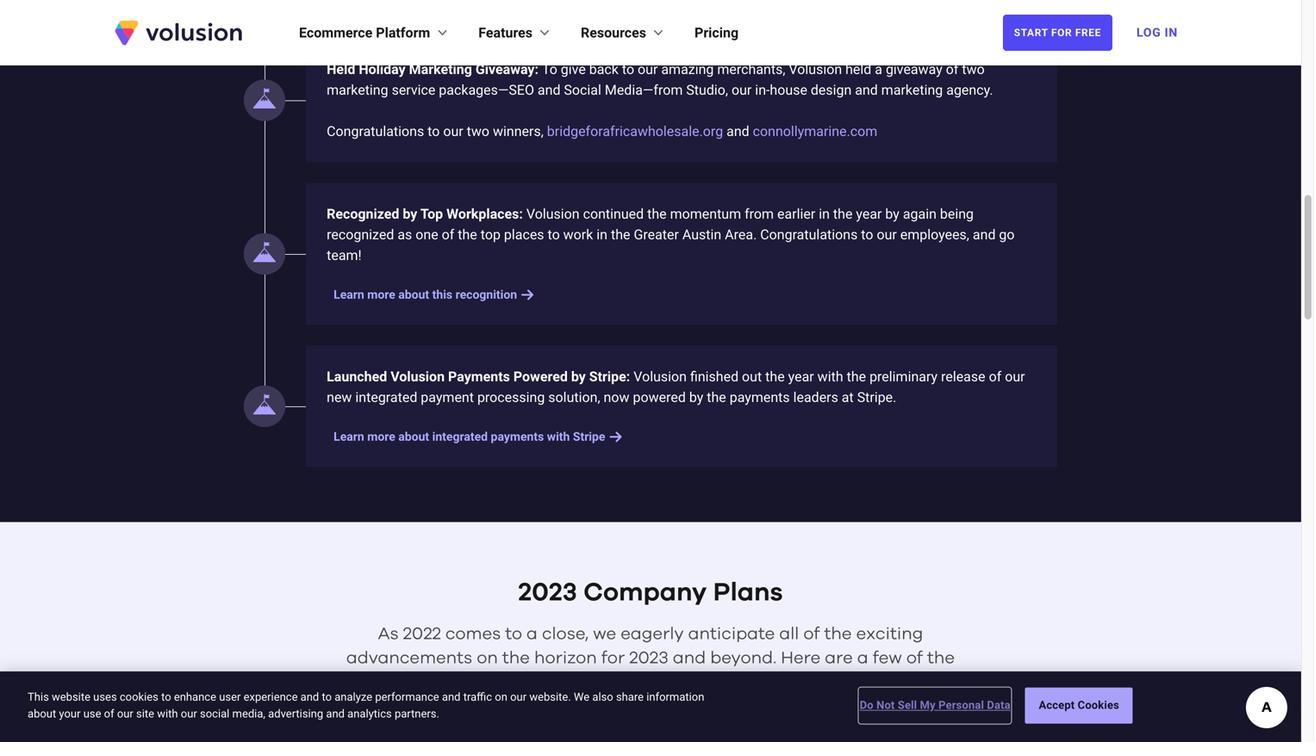 Task type: vqa. For each thing, say whether or not it's contained in the screenshot.
"knowledgeable ecommerce support"
no



Task type: locate. For each thing, give the bounding box(es) containing it.
to
[[622, 61, 634, 78], [428, 123, 440, 140], [548, 227, 560, 243], [861, 227, 873, 243], [505, 626, 522, 643], [161, 691, 171, 704], [322, 691, 332, 704]]

more down launched
[[367, 430, 395, 444]]

1 vertical spatial year
[[788, 369, 814, 385]]

1 vertical spatial learn
[[334, 430, 364, 444]]

far):
[[770, 674, 803, 692]]

0 horizontal spatial integrated
[[355, 390, 417, 406]]

in
[[819, 206, 830, 222], [597, 227, 608, 243]]

with inside volusion finished out the year with the preliminary release of our new integrated payment processing solution, now powered by the payments leaders at stripe.
[[818, 369, 843, 385]]

a left close,
[[527, 626, 538, 643]]

about down this at the bottom of page
[[28, 708, 56, 721]]

and down held
[[855, 82, 878, 98]]

0 vertical spatial with
[[818, 369, 843, 385]]

payments down processing
[[491, 430, 544, 444]]

by down finished
[[689, 390, 703, 406]]

design
[[811, 82, 852, 98]]

finished
[[690, 369, 739, 385]]

year left again
[[856, 206, 882, 222]]

more left this
[[367, 288, 395, 302]]

our inside volusion continued the momentum from earlier in the year by again being recognized as one of the top places to work in the greater austin area. congratulations to our employees, and go team!
[[877, 227, 897, 243]]

our left site
[[117, 708, 133, 721]]

with right site
[[157, 708, 178, 721]]

personal
[[939, 699, 984, 712]]

in
[[1165, 25, 1178, 40]]

1 horizontal spatial a
[[857, 650, 868, 667]]

payments
[[730, 390, 790, 406], [491, 430, 544, 444]]

learn for volusion finished out the year with the preliminary release of our new integrated payment processing solution, now powered by the payments leaders at stripe.
[[334, 430, 364, 444]]

features button
[[479, 22, 553, 43]]

of inside volusion finished out the year with the preliminary release of our new integrated payment processing solution, now powered by the payments leaders at stripe.
[[989, 369, 1002, 385]]

learn for volusion continued the momentum from earlier in the year by again being recognized as one of the top places to work in the greater austin area. congratulations to our employees, and go team!
[[334, 288, 364, 302]]

payment
[[421, 390, 474, 406]]

performance
[[375, 691, 439, 704]]

0 vertical spatial on
[[477, 650, 498, 667]]

1 horizontal spatial 2023
[[629, 650, 669, 667]]

1 vertical spatial on
[[495, 691, 507, 704]]

of up agency.
[[946, 61, 959, 78]]

analyze
[[335, 691, 372, 704]]

connollymarine.com
[[753, 123, 878, 140]]

in-
[[755, 82, 770, 98]]

2023 up close,
[[518, 580, 577, 606]]

marketing down the held
[[327, 82, 388, 98]]

two up agency.
[[962, 61, 985, 78]]

to right the back
[[622, 61, 634, 78]]

of inside to give back to our amazing merchants, volusion held a giveaway of two marketing service packages—seo and social media—from studio, our in-house design and marketing agency.
[[946, 61, 959, 78]]

0 vertical spatial payments
[[730, 390, 790, 406]]

a inside to give back to our amazing merchants, volusion held a giveaway of two marketing service packages—seo and social media—from studio, our in-house design and marketing agency.
[[875, 61, 882, 78]]

free
[[1075, 27, 1101, 39]]

1 horizontal spatial marketing
[[881, 82, 943, 98]]

accept cookies
[[1039, 699, 1119, 712]]

we
[[574, 691, 590, 704]]

our right release
[[1005, 369, 1025, 385]]

1 learn from the top
[[334, 288, 364, 302]]

1 vertical spatial payments
[[491, 430, 544, 444]]

anticipate
[[688, 626, 775, 643]]

1 vertical spatial more
[[367, 430, 395, 444]]

to right cookies
[[161, 691, 171, 704]]

recognized by top workplaces:
[[327, 206, 526, 222]]

to give back to our amazing merchants, volusion held a giveaway of two marketing service packages—seo and social media—from studio, our in-house design and marketing agency.
[[327, 61, 993, 98]]

partners.
[[395, 708, 439, 721]]

we
[[593, 626, 616, 643], [586, 674, 609, 692]]

0 vertical spatial in
[[819, 206, 830, 222]]

our left in-
[[732, 82, 752, 98]]

of
[[946, 61, 959, 78], [442, 227, 454, 243], [989, 369, 1002, 385], [803, 626, 820, 643], [906, 650, 923, 667], [104, 708, 114, 721]]

integrated inside volusion finished out the year with the preliminary release of our new integrated payment processing solution, now powered by the payments leaders at stripe.
[[355, 390, 417, 406]]

stripe:
[[589, 369, 630, 385]]

and left go
[[973, 227, 996, 243]]

0 horizontal spatial 2023
[[518, 580, 577, 606]]

learn down team!
[[334, 288, 364, 302]]

on inside as 2022 comes to a close, we eagerly anticipate all of the exciting advancements on the horizon for 2023 and beyond. here are a few of the highlights we can talk about (so far):
[[477, 650, 498, 667]]

1 vertical spatial integrated
[[432, 430, 488, 444]]

volusion continued the momentum from earlier in the year by again being recognized as one of the top places to work in the greater austin area. congratulations to our employees, and go team!
[[327, 206, 1015, 264]]

more inside learn more about integrated payments with stripe link
[[367, 430, 395, 444]]

for
[[1051, 27, 1072, 39]]

0 horizontal spatial with
[[157, 708, 178, 721]]

on
[[477, 650, 498, 667], [495, 691, 507, 704]]

1 vertical spatial 2023
[[629, 650, 669, 667]]

your
[[59, 708, 81, 721]]

winners,
[[493, 123, 544, 140]]

comes
[[445, 626, 501, 643]]

2 vertical spatial a
[[857, 650, 868, 667]]

a
[[875, 61, 882, 78], [527, 626, 538, 643], [857, 650, 868, 667]]

on down comes
[[477, 650, 498, 667]]

1 vertical spatial a
[[527, 626, 538, 643]]

1 vertical spatial two
[[467, 123, 490, 140]]

amazing
[[661, 61, 714, 78]]

1 horizontal spatial payments
[[730, 390, 790, 406]]

by left again
[[885, 206, 900, 222]]

on for advancements
[[477, 650, 498, 667]]

0 vertical spatial learn
[[334, 288, 364, 302]]

the up greater
[[647, 206, 667, 222]]

2 learn from the top
[[334, 430, 364, 444]]

in down continued
[[597, 227, 608, 243]]

information
[[647, 691, 704, 704]]

this
[[432, 288, 453, 302]]

2022
[[403, 626, 441, 643]]

our left employees,
[[877, 227, 897, 243]]

learn more about this recognition
[[334, 288, 517, 302]]

our down the enhance
[[181, 708, 197, 721]]

about down beyond.
[[686, 674, 736, 692]]

user
[[219, 691, 241, 704]]

0 vertical spatial two
[[962, 61, 985, 78]]

we down for
[[586, 674, 609, 692]]

from
[[745, 206, 774, 222]]

platform
[[376, 25, 430, 41]]

the up are in the right of the page
[[824, 626, 852, 643]]

1 vertical spatial in
[[597, 227, 608, 243]]

congratulations down earlier
[[760, 227, 858, 243]]

1 vertical spatial we
[[586, 674, 609, 692]]

1 vertical spatial with
[[547, 430, 570, 444]]

0 vertical spatial year
[[856, 206, 882, 222]]

to
[[542, 61, 557, 78]]

launched
[[327, 369, 387, 385]]

and inside as 2022 comes to a close, we eagerly anticipate all of the exciting advancements on the horizon for 2023 and beyond. here are a few of the highlights we can talk about (so far):
[[673, 650, 706, 667]]

now
[[604, 390, 630, 406]]

to left employees,
[[861, 227, 873, 243]]

privacy alert dialog
[[0, 672, 1301, 743]]

0 horizontal spatial marketing
[[327, 82, 388, 98]]

1 horizontal spatial in
[[819, 206, 830, 222]]

1 horizontal spatial with
[[547, 430, 570, 444]]

0 vertical spatial integrated
[[355, 390, 417, 406]]

a right held
[[875, 61, 882, 78]]

go
[[999, 227, 1015, 243]]

marketing down giveaway
[[881, 82, 943, 98]]

release
[[941, 369, 986, 385]]

places
[[504, 227, 544, 243]]

sell
[[898, 699, 917, 712]]

about left this
[[398, 288, 429, 302]]

1 horizontal spatial congratulations
[[760, 227, 858, 243]]

leaders
[[793, 390, 838, 406]]

0 horizontal spatial year
[[788, 369, 814, 385]]

recognition
[[456, 288, 517, 302]]

as 2022 comes to a close, we eagerly anticipate all of the exciting advancements on the horizon for 2023 and beyond. here are a few of the highlights we can talk about (so far):
[[346, 626, 955, 692]]

volusion
[[789, 61, 842, 78], [526, 206, 580, 222], [391, 369, 445, 385], [634, 369, 687, 385]]

integrated down launched
[[355, 390, 417, 406]]

stripe.
[[857, 390, 897, 406]]

pricing
[[695, 25, 739, 41]]

of right one
[[442, 227, 454, 243]]

0 vertical spatial we
[[593, 626, 616, 643]]

to inside as 2022 comes to a close, we eagerly anticipate all of the exciting advancements on the horizon for 2023 and beyond. here are a few of the highlights we can talk about (so far):
[[505, 626, 522, 643]]

media,
[[232, 708, 265, 721]]

more inside learn more about this recognition link
[[367, 288, 395, 302]]

about down payment
[[398, 430, 429, 444]]

volusion up work
[[526, 206, 580, 222]]

plans
[[713, 580, 783, 606]]

2 horizontal spatial with
[[818, 369, 843, 385]]

volusion up powered
[[634, 369, 687, 385]]

the right out
[[765, 369, 785, 385]]

learn down new
[[334, 430, 364, 444]]

payments down out
[[730, 390, 790, 406]]

integrated down payment
[[432, 430, 488, 444]]

1 horizontal spatial year
[[856, 206, 882, 222]]

year inside volusion finished out the year with the preliminary release of our new integrated payment processing solution, now powered by the payments leaders at stripe.
[[788, 369, 814, 385]]

here
[[781, 650, 821, 667]]

0 vertical spatial more
[[367, 288, 395, 302]]

1 marketing from the left
[[327, 82, 388, 98]]

to right comes
[[505, 626, 522, 643]]

and up talk
[[673, 650, 706, 667]]

2 horizontal spatial a
[[875, 61, 882, 78]]

of right use on the left of the page
[[104, 708, 114, 721]]

with inside the this website uses cookies to enhance user experience and to analyze performance and traffic on our website. we also share information about your use of our site with our social media, advertising and analytics partners.
[[157, 708, 178, 721]]

2 vertical spatial with
[[157, 708, 178, 721]]

volusion inside volusion finished out the year with the preliminary release of our new integrated payment processing solution, now powered by the payments leaders at stripe.
[[634, 369, 687, 385]]

highlights
[[498, 674, 581, 692]]

2 more from the top
[[367, 430, 395, 444]]

and
[[538, 82, 561, 98], [855, 82, 878, 98], [727, 123, 749, 140], [973, 227, 996, 243], [673, 650, 706, 667], [300, 691, 319, 704], [442, 691, 461, 704], [326, 708, 345, 721]]

ecommerce platform button
[[299, 22, 451, 43]]

volusion up payment
[[391, 369, 445, 385]]

a right are in the right of the page
[[857, 650, 868, 667]]

on inside the this website uses cookies to enhance user experience and to analyze performance and traffic on our website. we also share information about your use of our site with our social media, advertising and analytics partners.
[[495, 691, 507, 704]]

more for integrated
[[367, 430, 395, 444]]

two left the winners,
[[467, 123, 490, 140]]

and down studio,
[[727, 123, 749, 140]]

by inside volusion finished out the year with the preliminary release of our new integrated payment processing solution, now powered by the payments leaders at stripe.
[[689, 390, 703, 406]]

our inside volusion finished out the year with the preliminary release of our new integrated payment processing solution, now powered by the payments leaders at stripe.
[[1005, 369, 1025, 385]]

of inside the this website uses cookies to enhance user experience and to analyze performance and traffic on our website. we also share information about your use of our site with our social media, advertising and analytics partners.
[[104, 708, 114, 721]]

to inside to give back to our amazing merchants, volusion held a giveaway of two marketing service packages—seo and social media—from studio, our in-house design and marketing agency.
[[622, 61, 634, 78]]

launched volusion payments powered by stripe:
[[327, 369, 634, 385]]

volusion up design
[[789, 61, 842, 78]]

year up leaders
[[788, 369, 814, 385]]

log in
[[1137, 25, 1178, 40]]

in right earlier
[[819, 206, 830, 222]]

and up advertising
[[300, 691, 319, 704]]

2 marketing from the left
[[881, 82, 943, 98]]

advertising
[[268, 708, 323, 721]]

0 horizontal spatial two
[[467, 123, 490, 140]]

with up leaders
[[818, 369, 843, 385]]

about
[[398, 288, 429, 302], [398, 430, 429, 444], [686, 674, 736, 692], [28, 708, 56, 721]]

on right traffic
[[495, 691, 507, 704]]

1 more from the top
[[367, 288, 395, 302]]

do not sell my personal data
[[860, 699, 1011, 712]]

1 vertical spatial congratulations
[[760, 227, 858, 243]]

2023 down eagerly
[[629, 650, 669, 667]]

bridgeforafricawholesale.org link
[[547, 123, 723, 140]]

0 vertical spatial congratulations
[[327, 123, 424, 140]]

we up for
[[593, 626, 616, 643]]

momentum
[[670, 206, 741, 222]]

and left traffic
[[442, 691, 461, 704]]

horizon
[[534, 650, 597, 667]]

log in link
[[1126, 14, 1188, 52]]

2023 company plans
[[518, 580, 783, 606]]

continued
[[583, 206, 644, 222]]

0 vertical spatial a
[[875, 61, 882, 78]]

uses
[[93, 691, 117, 704]]

one
[[416, 227, 438, 243]]

powered
[[633, 390, 686, 406]]

house
[[770, 82, 807, 98]]

1 horizontal spatial two
[[962, 61, 985, 78]]

solution,
[[548, 390, 600, 406]]

integrated
[[355, 390, 417, 406], [432, 430, 488, 444]]

with left stripe on the bottom left of page
[[547, 430, 570, 444]]

congratulations down service on the left of the page
[[327, 123, 424, 140]]

service
[[392, 82, 435, 98]]

of right release
[[989, 369, 1002, 385]]



Task type: describe. For each thing, give the bounding box(es) containing it.
pricing link
[[695, 22, 739, 43]]

social
[[200, 708, 230, 721]]

to left analyze
[[322, 691, 332, 704]]

2023 inside as 2022 comes to a close, we eagerly anticipate all of the exciting advancements on the horizon for 2023 and beyond. here are a few of the highlights we can talk about (so far):
[[629, 650, 669, 667]]

data
[[987, 699, 1011, 712]]

marketing
[[409, 61, 472, 78]]

greater
[[634, 227, 679, 243]]

this
[[28, 691, 49, 704]]

the down finished
[[707, 390, 726, 406]]

and inside volusion continued the momentum from earlier in the year by again being recognized as one of the top places to work in the greater austin area. congratulations to our employees, and go team!
[[973, 227, 996, 243]]

on for traffic
[[495, 691, 507, 704]]

to left work
[[548, 227, 560, 243]]

being
[[940, 206, 974, 222]]

0 horizontal spatial a
[[527, 626, 538, 643]]

of inside volusion continued the momentum from earlier in the year by again being recognized as one of the top places to work in the greater austin area. congratulations to our employees, and go team!
[[442, 227, 454, 243]]

resources
[[581, 25, 646, 41]]

the up at on the right
[[847, 369, 866, 385]]

learn more about integrated payments with stripe
[[334, 430, 605, 444]]

payments inside volusion finished out the year with the preliminary release of our new integrated payment processing solution, now powered by the payments leaders at stripe.
[[730, 390, 790, 406]]

of right the all
[[803, 626, 820, 643]]

start for free
[[1014, 27, 1101, 39]]

team!
[[327, 247, 362, 264]]

more for recognized
[[367, 288, 395, 302]]

close,
[[542, 626, 589, 643]]

do
[[860, 699, 874, 712]]

my
[[920, 699, 936, 712]]

0 horizontal spatial in
[[597, 227, 608, 243]]

the up do not sell my personal data
[[927, 650, 955, 667]]

recognized
[[327, 206, 399, 222]]

features
[[479, 25, 533, 41]]

log
[[1137, 25, 1161, 40]]

giveaway
[[886, 61, 943, 78]]

company
[[583, 580, 707, 606]]

with for payments
[[547, 430, 570, 444]]

employees,
[[900, 227, 969, 243]]

the up highlights
[[502, 650, 530, 667]]

at
[[842, 390, 854, 406]]

cookies
[[120, 691, 158, 704]]

exciting
[[856, 626, 923, 643]]

our up media—from
[[638, 61, 658, 78]]

recognized
[[327, 227, 394, 243]]

not
[[877, 699, 895, 712]]

congratulations to our two winners, bridgeforafricawholesale.org and connollymarine.com
[[327, 123, 878, 140]]

the right earlier
[[833, 206, 853, 222]]

accept cookies button
[[1025, 688, 1133, 724]]

giveaway:
[[476, 61, 539, 78]]

share
[[616, 691, 644, 704]]

merchants,
[[717, 61, 785, 78]]

website
[[52, 691, 90, 704]]

are
[[825, 650, 853, 667]]

(so
[[740, 674, 765, 692]]

about inside the this website uses cookies to enhance user experience and to analyze performance and traffic on our website. we also share information about your use of our site with our social media, advertising and analytics partners.
[[28, 708, 56, 721]]

two inside to give back to our amazing merchants, volusion held a giveaway of two marketing service packages—seo and social media—from studio, our in-house design and marketing agency.
[[962, 61, 985, 78]]

learn more about integrated payments with stripe link
[[327, 429, 629, 446]]

powered
[[513, 369, 568, 385]]

experience
[[244, 691, 298, 704]]

out
[[742, 369, 762, 385]]

beyond.
[[710, 650, 777, 667]]

year inside volusion continued the momentum from earlier in the year by again being recognized as one of the top places to work in the greater austin area. congratulations to our employees, and go team!
[[856, 206, 882, 222]]

as
[[378, 626, 399, 643]]

site
[[136, 708, 154, 721]]

do not sell my personal data button
[[860, 689, 1011, 723]]

our left website.
[[510, 691, 527, 704]]

0 vertical spatial 2023
[[518, 580, 577, 606]]

ecommerce platform
[[299, 25, 430, 41]]

start for free link
[[1003, 15, 1113, 51]]

website.
[[529, 691, 571, 704]]

analytics
[[347, 708, 392, 721]]

learn more about this recognition link
[[327, 287, 541, 304]]

area.
[[725, 227, 757, 243]]

this website uses cookies to enhance user experience and to analyze performance and traffic on our website. we also share information about your use of our site with our social media, advertising and analytics partners.
[[28, 691, 704, 721]]

top
[[420, 206, 443, 222]]

of right the few
[[906, 650, 923, 667]]

and down analyze
[[326, 708, 345, 721]]

also
[[592, 691, 613, 704]]

about inside as 2022 comes to a close, we eagerly anticipate all of the exciting advancements on the horizon for 2023 and beyond. here are a few of the highlights we can talk about (so far):
[[686, 674, 736, 692]]

0 horizontal spatial congratulations
[[327, 123, 424, 140]]

eagerly
[[621, 626, 684, 643]]

volusion finished out the year with the preliminary release of our new integrated payment processing solution, now powered by the payments leaders at stripe.
[[327, 369, 1025, 406]]

by up solution,
[[571, 369, 586, 385]]

to down service on the left of the page
[[428, 123, 440, 140]]

agency.
[[946, 82, 993, 98]]

1 horizontal spatial integrated
[[432, 430, 488, 444]]

holiday
[[359, 61, 406, 78]]

our down packages—seo
[[443, 123, 463, 140]]

the down continued
[[611, 227, 630, 243]]

use
[[83, 708, 101, 721]]

bridgeforafricawholesale.org
[[547, 123, 723, 140]]

by up as
[[403, 206, 417, 222]]

payments
[[448, 369, 510, 385]]

accept
[[1039, 699, 1075, 712]]

congratulations inside volusion continued the momentum from earlier in the year by again being recognized as one of the top places to work in the greater austin area. congratulations to our employees, and go team!
[[760, 227, 858, 243]]

resources button
[[581, 22, 667, 43]]

media—from
[[605, 82, 683, 98]]

held
[[845, 61, 872, 78]]

held
[[327, 61, 355, 78]]

connollymarine.com link
[[753, 123, 878, 140]]

ecommerce
[[299, 25, 373, 41]]

earlier
[[777, 206, 815, 222]]

can
[[613, 674, 645, 692]]

volusion inside volusion continued the momentum from earlier in the year by again being recognized as one of the top places to work in the greater austin area. congratulations to our employees, and go team!
[[526, 206, 580, 222]]

by inside volusion continued the momentum from earlier in the year by again being recognized as one of the top places to work in the greater austin area. congratulations to our employees, and go team!
[[885, 206, 900, 222]]

volusion inside to give back to our amazing merchants, volusion held a giveaway of two marketing service packages—seo and social media—from studio, our in-house design and marketing agency.
[[789, 61, 842, 78]]

the left top
[[458, 227, 477, 243]]

and down to
[[538, 82, 561, 98]]

0 horizontal spatial payments
[[491, 430, 544, 444]]

all
[[779, 626, 799, 643]]

with for year
[[818, 369, 843, 385]]



